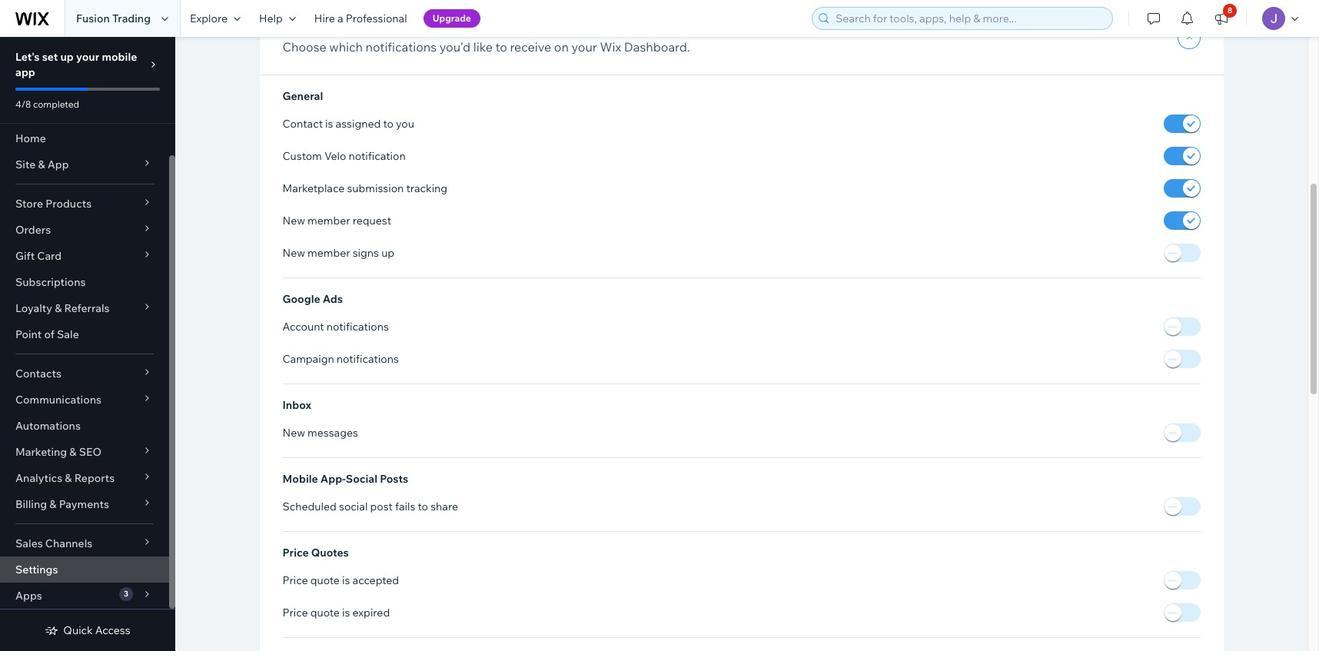 Task type: locate. For each thing, give the bounding box(es) containing it.
& for marketing
[[69, 445, 77, 459]]

sales
[[15, 537, 43, 551]]

price
[[283, 546, 309, 560], [283, 574, 308, 588], [283, 606, 308, 620]]

account notifications
[[283, 320, 389, 334]]

analytics
[[15, 471, 62, 485]]

messages
[[308, 426, 358, 440]]

set
[[42, 50, 58, 64]]

point of sale
[[15, 328, 79, 341]]

your left mobile
[[76, 50, 99, 64]]

trading
[[112, 12, 151, 25]]

marketing & seo button
[[0, 439, 169, 465]]

like
[[473, 39, 493, 55]]

on
[[554, 39, 569, 55]]

1 new from the top
[[283, 214, 305, 228]]

to left you
[[383, 117, 394, 131]]

card
[[37, 249, 62, 263]]

wix
[[600, 39, 621, 55]]

&
[[38, 158, 45, 171], [55, 301, 62, 315], [69, 445, 77, 459], [65, 471, 72, 485], [49, 497, 57, 511]]

upgrade
[[433, 12, 471, 24]]

price for price quote is accepted
[[283, 574, 308, 588]]

0 horizontal spatial your
[[76, 50, 99, 64]]

1 vertical spatial member
[[308, 246, 350, 260]]

2 vertical spatial price
[[283, 606, 308, 620]]

1 horizontal spatial up
[[381, 246, 395, 260]]

member
[[308, 214, 350, 228], [308, 246, 350, 260]]

fusion
[[76, 12, 110, 25]]

0 vertical spatial new
[[283, 214, 305, 228]]

price for price quotes
[[283, 546, 309, 560]]

inbox
[[283, 398, 311, 412]]

2 member from the top
[[308, 246, 350, 260]]

your right on
[[572, 39, 597, 55]]

3 price from the top
[[283, 606, 308, 620]]

member down new member request
[[308, 246, 350, 260]]

settings link
[[0, 557, 169, 583]]

0 horizontal spatial up
[[60, 50, 74, 64]]

app
[[47, 158, 69, 171]]

orders button
[[0, 217, 169, 243]]

expired
[[353, 606, 390, 620]]

settings
[[15, 563, 58, 577]]

sales channels
[[15, 537, 93, 551]]

is left accepted
[[342, 574, 350, 588]]

1 horizontal spatial to
[[418, 500, 428, 514]]

2 quote from the top
[[310, 606, 340, 620]]

price down price quote is accepted
[[283, 606, 308, 620]]

price left the quotes
[[283, 546, 309, 560]]

seo
[[79, 445, 102, 459]]

member for signs
[[308, 246, 350, 260]]

point
[[15, 328, 42, 341]]

3 new from the top
[[283, 426, 305, 440]]

social
[[346, 472, 378, 486]]

apps
[[15, 589, 42, 603]]

home link
[[0, 125, 169, 151]]

dashboard choose which notifications you'd like to receive on your wix dashboard.
[[283, 18, 690, 55]]

member up "new member signs up"
[[308, 214, 350, 228]]

gift
[[15, 249, 35, 263]]

analytics & reports button
[[0, 465, 169, 491]]

3
[[124, 589, 128, 599]]

& inside marketing & seo popup button
[[69, 445, 77, 459]]

price for price quote is expired
[[283, 606, 308, 620]]

& right billing
[[49, 497, 57, 511]]

0 vertical spatial member
[[308, 214, 350, 228]]

to right like
[[496, 39, 507, 55]]

new for new messages
[[283, 426, 305, 440]]

is left expired
[[342, 606, 350, 620]]

2 vertical spatial is
[[342, 606, 350, 620]]

2 new from the top
[[283, 246, 305, 260]]

app
[[15, 65, 35, 79]]

& for site
[[38, 158, 45, 171]]

scheduled social post fails to share
[[283, 500, 458, 514]]

campaign notifications
[[283, 352, 399, 366]]

1 price from the top
[[283, 546, 309, 560]]

home
[[15, 131, 46, 145]]

notifications up campaign notifications
[[327, 320, 389, 334]]

2 vertical spatial new
[[283, 426, 305, 440]]

2 vertical spatial to
[[418, 500, 428, 514]]

new member request
[[283, 214, 391, 228]]

velo
[[324, 149, 346, 163]]

is right contact
[[325, 117, 333, 131]]

2 vertical spatial notifications
[[337, 352, 399, 366]]

point of sale link
[[0, 321, 169, 348]]

subscriptions
[[15, 275, 86, 289]]

share
[[431, 500, 458, 514]]

quote down price quote is accepted
[[310, 606, 340, 620]]

notifications down professional
[[366, 39, 437, 55]]

access
[[95, 624, 130, 637]]

your inside dashboard choose which notifications you'd like to receive on your wix dashboard.
[[572, 39, 597, 55]]

1 vertical spatial new
[[283, 246, 305, 260]]

marketplace submission tracking
[[283, 181, 448, 195]]

quote down the quotes
[[310, 574, 340, 588]]

new up google in the left top of the page
[[283, 246, 305, 260]]

you
[[396, 117, 414, 131]]

member for request
[[308, 214, 350, 228]]

& inside site & app "dropdown button"
[[38, 158, 45, 171]]

price quotes
[[283, 546, 349, 560]]

1 horizontal spatial your
[[572, 39, 597, 55]]

contact
[[283, 117, 323, 131]]

0 vertical spatial quote
[[310, 574, 340, 588]]

1 vertical spatial is
[[342, 574, 350, 588]]

new member signs up
[[283, 246, 395, 260]]

marketing & seo
[[15, 445, 102, 459]]

8 button
[[1205, 0, 1239, 37]]

posts
[[380, 472, 409, 486]]

account
[[283, 320, 324, 334]]

receive
[[510, 39, 552, 55]]

2 price from the top
[[283, 574, 308, 588]]

new down inbox
[[283, 426, 305, 440]]

& left the reports
[[65, 471, 72, 485]]

site & app button
[[0, 151, 169, 178]]

1 vertical spatial notifications
[[327, 320, 389, 334]]

1 vertical spatial quote
[[310, 606, 340, 620]]

& inside billing & payments popup button
[[49, 497, 57, 511]]

notification
[[349, 149, 406, 163]]

0 vertical spatial is
[[325, 117, 333, 131]]

price down price quotes
[[283, 574, 308, 588]]

& right loyalty on the left top of page
[[55, 301, 62, 315]]

up right signs
[[381, 246, 395, 260]]

& inside loyalty & referrals dropdown button
[[55, 301, 62, 315]]

dashboard
[[283, 18, 363, 38]]

& for billing
[[49, 497, 57, 511]]

let's
[[15, 50, 40, 64]]

up
[[60, 50, 74, 64], [381, 246, 395, 260]]

custom velo notification
[[283, 149, 406, 163]]

new
[[283, 214, 305, 228], [283, 246, 305, 260], [283, 426, 305, 440]]

custom
[[283, 149, 322, 163]]

0 vertical spatial notifications
[[366, 39, 437, 55]]

your inside let's set up your mobile app
[[76, 50, 99, 64]]

campaign
[[283, 352, 334, 366]]

1 vertical spatial price
[[283, 574, 308, 588]]

fails
[[395, 500, 416, 514]]

app-
[[321, 472, 346, 486]]

1 member from the top
[[308, 214, 350, 228]]

& right site
[[38, 158, 45, 171]]

& inside analytics & reports popup button
[[65, 471, 72, 485]]

communications
[[15, 393, 102, 407]]

0 vertical spatial to
[[496, 39, 507, 55]]

0 vertical spatial up
[[60, 50, 74, 64]]

up right the 'set'
[[60, 50, 74, 64]]

to right 'fails'
[[418, 500, 428, 514]]

loyalty
[[15, 301, 52, 315]]

new for new member signs up
[[283, 246, 305, 260]]

2 horizontal spatial to
[[496, 39, 507, 55]]

quote
[[310, 574, 340, 588], [310, 606, 340, 620]]

0 horizontal spatial to
[[383, 117, 394, 131]]

ads
[[323, 292, 343, 306]]

1 quote from the top
[[310, 574, 340, 588]]

0 vertical spatial price
[[283, 546, 309, 560]]

new down 'marketplace'
[[283, 214, 305, 228]]

notifications down account notifications
[[337, 352, 399, 366]]

mobile
[[283, 472, 318, 486]]

is
[[325, 117, 333, 131], [342, 574, 350, 588], [342, 606, 350, 620]]

signs
[[353, 246, 379, 260]]

& left seo
[[69, 445, 77, 459]]



Task type: vqa. For each thing, say whether or not it's contained in the screenshot.
Price
yes



Task type: describe. For each thing, give the bounding box(es) containing it.
notifications for account notifications
[[327, 320, 389, 334]]

assigned
[[336, 117, 381, 131]]

billing & payments button
[[0, 491, 169, 517]]

a
[[338, 12, 343, 25]]

referrals
[[64, 301, 110, 315]]

& for loyalty
[[55, 301, 62, 315]]

new messages
[[283, 426, 358, 440]]

post
[[370, 500, 393, 514]]

gift card button
[[0, 243, 169, 269]]

help button
[[250, 0, 305, 37]]

quick access
[[63, 624, 130, 637]]

google ads
[[283, 292, 343, 306]]

quotes
[[311, 546, 349, 560]]

to inside dashboard choose which notifications you'd like to receive on your wix dashboard.
[[496, 39, 507, 55]]

submission
[[347, 181, 404, 195]]

quote for accepted
[[310, 574, 340, 588]]

1 vertical spatial up
[[381, 246, 395, 260]]

4/8
[[15, 98, 31, 110]]

hire a professional link
[[305, 0, 416, 37]]

marketplace
[[283, 181, 345, 195]]

price quote is accepted
[[283, 574, 399, 588]]

site
[[15, 158, 36, 171]]

automations
[[15, 419, 81, 433]]

dashboard.
[[624, 39, 690, 55]]

Search for tools, apps, help & more... field
[[831, 8, 1108, 29]]

google
[[283, 292, 320, 306]]

sale
[[57, 328, 79, 341]]

sales channels button
[[0, 531, 169, 557]]

scheduled
[[283, 500, 337, 514]]

quote for expired
[[310, 606, 340, 620]]

hire
[[314, 12, 335, 25]]

4/8 completed
[[15, 98, 79, 110]]

contact is assigned to you
[[283, 117, 414, 131]]

store products button
[[0, 191, 169, 217]]

loyalty & referrals button
[[0, 295, 169, 321]]

sidebar element
[[0, 37, 175, 651]]

tracking
[[406, 181, 448, 195]]

choose
[[283, 39, 327, 55]]

of
[[44, 328, 55, 341]]

1 vertical spatial to
[[383, 117, 394, 131]]

is for expired
[[342, 606, 350, 620]]

social
[[339, 500, 368, 514]]

upgrade button
[[423, 9, 480, 28]]

help
[[259, 12, 283, 25]]

new for new member request
[[283, 214, 305, 228]]

notifications inside dashboard choose which notifications you'd like to receive on your wix dashboard.
[[366, 39, 437, 55]]

notifications for campaign notifications
[[337, 352, 399, 366]]

general
[[283, 89, 323, 103]]

site & app
[[15, 158, 69, 171]]

orders
[[15, 223, 51, 237]]

store
[[15, 197, 43, 211]]

communications button
[[0, 387, 169, 413]]

explore
[[190, 12, 228, 25]]

contacts button
[[0, 361, 169, 387]]

8
[[1228, 5, 1233, 15]]

is for accepted
[[342, 574, 350, 588]]

contacts
[[15, 367, 62, 381]]

up inside let's set up your mobile app
[[60, 50, 74, 64]]

reports
[[74, 471, 115, 485]]

automations link
[[0, 413, 169, 439]]

quick
[[63, 624, 93, 637]]

& for analytics
[[65, 471, 72, 485]]

billing
[[15, 497, 47, 511]]

quick access button
[[45, 624, 130, 637]]

mobile app-social posts
[[283, 472, 409, 486]]

which
[[329, 39, 363, 55]]

payments
[[59, 497, 109, 511]]

loyalty & referrals
[[15, 301, 110, 315]]

price quote is expired
[[283, 606, 390, 620]]

you'd
[[440, 39, 471, 55]]

request
[[353, 214, 391, 228]]

subscriptions link
[[0, 269, 169, 295]]

products
[[46, 197, 92, 211]]

store products
[[15, 197, 92, 211]]



